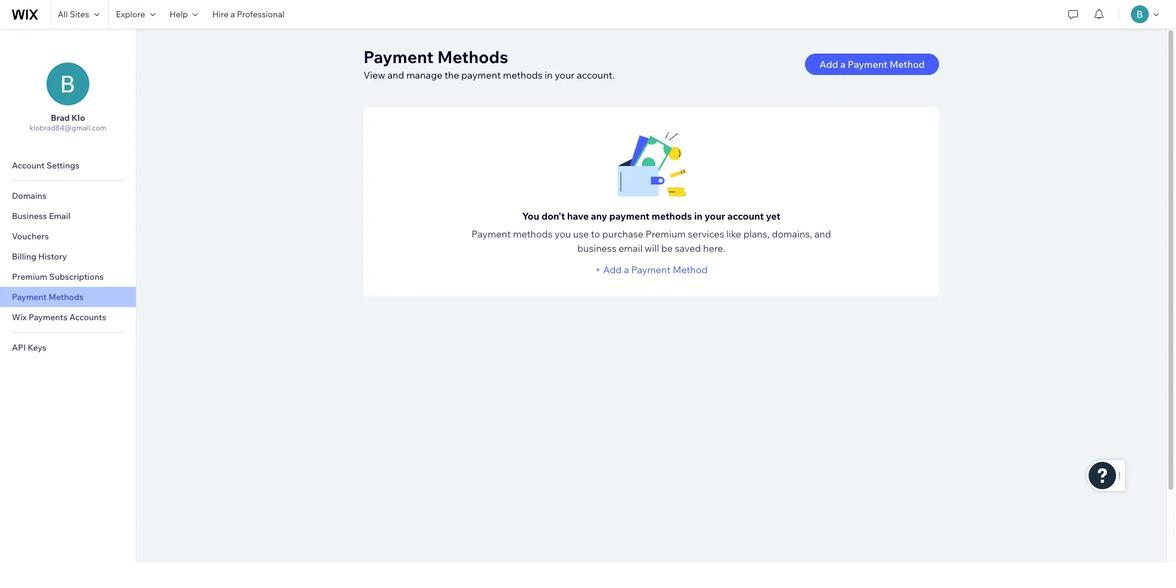 Task type: locate. For each thing, give the bounding box(es) containing it.
klobrad84@gmail.com
[[29, 123, 106, 132]]

email
[[619, 243, 643, 254]]

api
[[12, 343, 26, 353]]

payment for payment methods view and manage the payment methods in your account.
[[364, 46, 434, 67]]

your
[[555, 69, 575, 81], [705, 210, 725, 222]]

premium subscriptions
[[12, 272, 104, 282]]

premium subscriptions link
[[0, 267, 136, 287]]

1 horizontal spatial and
[[814, 228, 831, 240]]

payment for payment methods
[[12, 292, 47, 303]]

business
[[577, 243, 617, 254]]

add
[[820, 58, 838, 70], [603, 264, 622, 276]]

0 horizontal spatial in
[[545, 69, 553, 81]]

a
[[230, 9, 235, 20], [840, 58, 846, 70], [624, 264, 629, 276]]

a for professional
[[230, 9, 235, 20]]

1 vertical spatial method
[[673, 264, 708, 276]]

0 horizontal spatial premium
[[12, 272, 47, 282]]

a inside button
[[840, 58, 846, 70]]

your up services
[[705, 210, 725, 222]]

1 horizontal spatial methods
[[437, 46, 508, 67]]

method inside 'button'
[[673, 264, 708, 276]]

payment
[[364, 46, 434, 67], [848, 58, 888, 70], [471, 228, 511, 240], [631, 264, 671, 276], [12, 292, 47, 303]]

methods
[[503, 69, 543, 81], [652, 210, 692, 222], [513, 228, 553, 240]]

to
[[591, 228, 600, 240]]

payment for payment methods you use to purchase premium services like plans, domains, and business email will be saved here.
[[471, 228, 511, 240]]

0 vertical spatial and
[[387, 69, 404, 81]]

in up services
[[694, 210, 703, 222]]

in
[[545, 69, 553, 81], [694, 210, 703, 222]]

you
[[555, 228, 571, 240]]

2 vertical spatial methods
[[513, 228, 553, 240]]

purchase
[[602, 228, 643, 240]]

history
[[38, 251, 67, 262]]

account
[[727, 210, 764, 222]]

methods
[[437, 46, 508, 67], [49, 292, 83, 303]]

settings
[[46, 160, 79, 171]]

2 horizontal spatial a
[[840, 58, 846, 70]]

+ add a payment method button
[[595, 263, 708, 277]]

saved
[[675, 243, 701, 254]]

and right view
[[387, 69, 404, 81]]

and inside payment methods view and manage the payment methods in your account.
[[387, 69, 404, 81]]

professional
[[237, 9, 284, 20]]

1 vertical spatial and
[[814, 228, 831, 240]]

1 horizontal spatial a
[[624, 264, 629, 276]]

methods inside payment methods view and manage the payment methods in your account.
[[437, 46, 508, 67]]

1 vertical spatial in
[[694, 210, 703, 222]]

1 horizontal spatial add
[[820, 58, 838, 70]]

have
[[567, 210, 589, 222]]

add inside button
[[820, 58, 838, 70]]

premium inside sidebar element
[[12, 272, 47, 282]]

account.
[[577, 69, 615, 81]]

api keys link
[[0, 338, 136, 358]]

1 vertical spatial your
[[705, 210, 725, 222]]

premium down billing
[[12, 272, 47, 282]]

payment inside 'link'
[[12, 292, 47, 303]]

0 horizontal spatial payment
[[461, 69, 501, 81]]

1 horizontal spatial payment
[[609, 210, 650, 222]]

0 horizontal spatial method
[[673, 264, 708, 276]]

0 vertical spatial methods
[[437, 46, 508, 67]]

0 horizontal spatial add
[[603, 264, 622, 276]]

payment right the
[[461, 69, 501, 81]]

will
[[645, 243, 659, 254]]

your left the account.
[[555, 69, 575, 81]]

account settings
[[12, 160, 79, 171]]

method
[[890, 58, 925, 70], [673, 264, 708, 276]]

1 horizontal spatial premium
[[646, 228, 686, 240]]

add a payment method button
[[805, 54, 939, 75]]

0 vertical spatial method
[[890, 58, 925, 70]]

1 vertical spatial methods
[[49, 292, 83, 303]]

2 vertical spatial a
[[624, 264, 629, 276]]

brad
[[51, 113, 70, 123]]

0 horizontal spatial your
[[555, 69, 575, 81]]

payment methods link
[[0, 287, 136, 307]]

and right domains,
[[814, 228, 831, 240]]

payment methods
[[12, 292, 83, 303]]

payment
[[461, 69, 501, 81], [609, 210, 650, 222]]

use
[[573, 228, 589, 240]]

0 vertical spatial methods
[[503, 69, 543, 81]]

methods up 'wix payments accounts' link
[[49, 292, 83, 303]]

services
[[688, 228, 724, 240]]

0 horizontal spatial a
[[230, 9, 235, 20]]

0 horizontal spatial and
[[387, 69, 404, 81]]

payment up purchase
[[609, 210, 650, 222]]

1 horizontal spatial method
[[890, 58, 925, 70]]

hire
[[212, 9, 229, 20]]

billing
[[12, 251, 36, 262]]

like
[[726, 228, 741, 240]]

payment inside payment methods view and manage the payment methods in your account.
[[364, 46, 434, 67]]

method inside button
[[890, 58, 925, 70]]

in left the account.
[[545, 69, 553, 81]]

premium
[[646, 228, 686, 240], [12, 272, 47, 282]]

all sites
[[58, 9, 89, 20]]

+
[[595, 264, 601, 276]]

add a payment method
[[820, 58, 925, 70]]

0 horizontal spatial methods
[[49, 292, 83, 303]]

1 vertical spatial add
[[603, 264, 622, 276]]

payment inside button
[[848, 58, 888, 70]]

methods inside 'link'
[[49, 292, 83, 303]]

payment methods view and manage the payment methods in your account.
[[364, 46, 615, 81]]

wix payments accounts
[[12, 312, 106, 323]]

0 vertical spatial add
[[820, 58, 838, 70]]

0 vertical spatial payment
[[461, 69, 501, 81]]

methods inside payment methods view and manage the payment methods in your account.
[[503, 69, 543, 81]]

0 vertical spatial in
[[545, 69, 553, 81]]

0 vertical spatial your
[[555, 69, 575, 81]]

0 vertical spatial a
[[230, 9, 235, 20]]

wix payments accounts link
[[0, 307, 136, 328]]

be
[[661, 243, 673, 254]]

and
[[387, 69, 404, 81], [814, 228, 831, 240]]

0 vertical spatial premium
[[646, 228, 686, 240]]

1 vertical spatial premium
[[12, 272, 47, 282]]

premium up be
[[646, 228, 686, 240]]

methods inside payment methods you use to purchase premium services like plans, domains, and business email will be saved here.
[[513, 228, 553, 240]]

brad klo klobrad84@gmail.com
[[29, 113, 106, 132]]

1 horizontal spatial in
[[694, 210, 703, 222]]

payment inside payment methods you use to purchase premium services like plans, domains, and business email will be saved here.
[[471, 228, 511, 240]]

1 vertical spatial a
[[840, 58, 846, 70]]

in inside payment methods view and manage the payment methods in your account.
[[545, 69, 553, 81]]

methods up the
[[437, 46, 508, 67]]

accounts
[[69, 312, 106, 323]]



Task type: vqa. For each thing, say whether or not it's contained in the screenshot.
saved
yes



Task type: describe. For each thing, give the bounding box(es) containing it.
account
[[12, 160, 45, 171]]

manage
[[406, 69, 442, 81]]

sidebar element
[[0, 29, 136, 564]]

payment inside 'button'
[[631, 264, 671, 276]]

you don't have any payment methods in your account yet
[[522, 210, 780, 222]]

+ add a payment method
[[595, 264, 708, 276]]

domains,
[[772, 228, 812, 240]]

methods for payment methods view and manage the payment methods in your account.
[[437, 46, 508, 67]]

the
[[445, 69, 459, 81]]

1 vertical spatial methods
[[652, 210, 692, 222]]

add inside 'button'
[[603, 264, 622, 276]]

sites
[[70, 9, 89, 20]]

any
[[591, 210, 607, 222]]

account settings link
[[0, 156, 136, 176]]

billing history
[[12, 251, 67, 262]]

don't
[[541, 210, 565, 222]]

help button
[[162, 0, 205, 29]]

all
[[58, 9, 68, 20]]

domains link
[[0, 186, 136, 206]]

here.
[[703, 243, 725, 254]]

a for payment
[[840, 58, 846, 70]]

wix
[[12, 312, 27, 323]]

1 horizontal spatial your
[[705, 210, 725, 222]]

hire a professional link
[[205, 0, 292, 29]]

plans,
[[744, 228, 770, 240]]

billing history link
[[0, 247, 136, 267]]

business email
[[12, 211, 70, 222]]

business email link
[[0, 206, 136, 226]]

a inside 'button'
[[624, 264, 629, 276]]

api keys
[[12, 343, 46, 353]]

1 vertical spatial payment
[[609, 210, 650, 222]]

subscriptions
[[49, 272, 104, 282]]

klo
[[72, 113, 85, 123]]

payments
[[29, 312, 68, 323]]

your inside payment methods view and manage the payment methods in your account.
[[555, 69, 575, 81]]

vouchers
[[12, 231, 49, 242]]

yet
[[766, 210, 780, 222]]

domains
[[12, 191, 47, 201]]

methods for payment methods
[[49, 292, 83, 303]]

business
[[12, 211, 47, 222]]

premium inside payment methods you use to purchase premium services like plans, domains, and business email will be saved here.
[[646, 228, 686, 240]]

vouchers link
[[0, 226, 136, 247]]

and inside payment methods you use to purchase premium services like plans, domains, and business email will be saved here.
[[814, 228, 831, 240]]

explore
[[116, 9, 145, 20]]

hire a professional
[[212, 9, 284, 20]]

payment inside payment methods view and manage the payment methods in your account.
[[461, 69, 501, 81]]

email
[[49, 211, 70, 222]]

you
[[522, 210, 539, 222]]

payment methods you use to purchase premium services like plans, domains, and business email will be saved here.
[[471, 228, 831, 254]]

help
[[170, 9, 188, 20]]

view
[[364, 69, 385, 81]]

keys
[[28, 343, 46, 353]]



